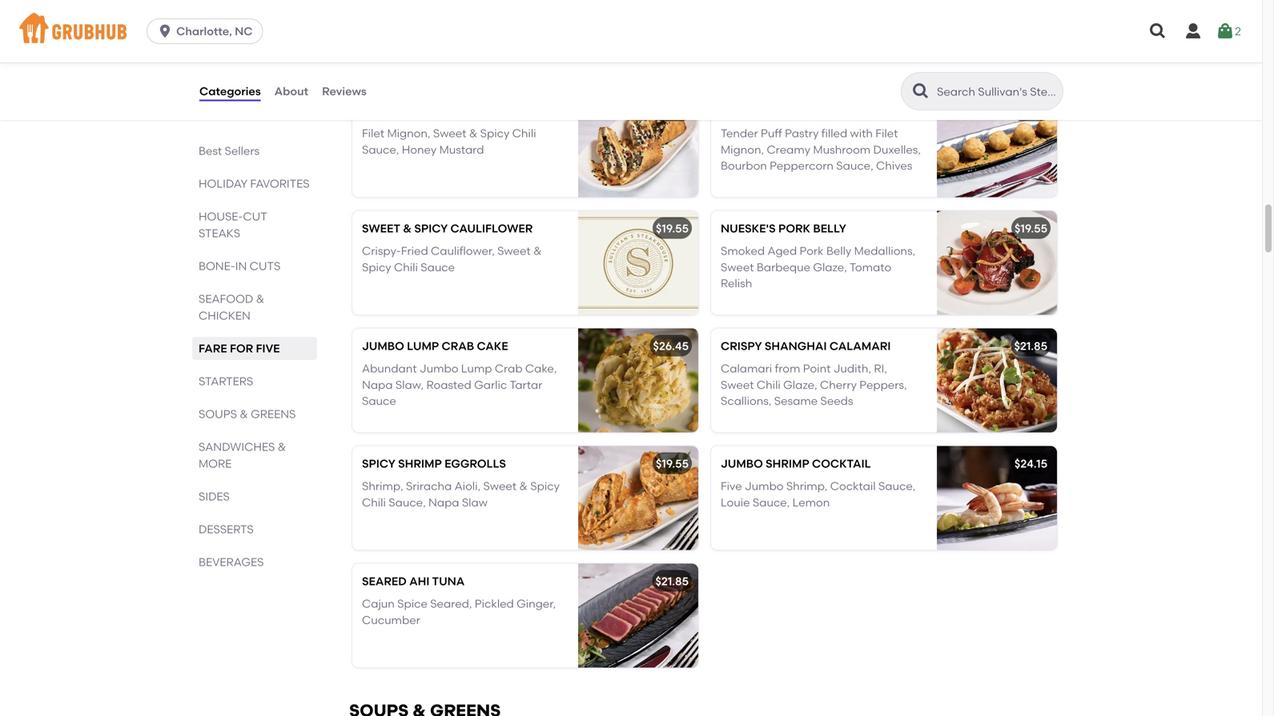 Task type: locate. For each thing, give the bounding box(es) containing it.
spicy inside shrimp, sriracha aioli, sweet & spicy chili sauce, napa slaw
[[531, 480, 560, 494]]

spicy right aioli,
[[531, 480, 560, 494]]

slaw
[[462, 496, 488, 510]]

lump
[[407, 340, 439, 353]]

in
[[235, 260, 247, 273]]

0 horizontal spatial shrimp,
[[362, 480, 403, 494]]

1 shrimp from the left
[[398, 457, 442, 471]]

jumbo up abundant
[[362, 340, 404, 353]]

0 vertical spatial glaze,
[[813, 261, 847, 274]]

cuts
[[250, 260, 281, 273]]

spicy up 'mustard'
[[480, 127, 510, 140]]

0 horizontal spatial jumbo
[[362, 340, 404, 353]]

1 shrimp, from the left
[[362, 480, 403, 494]]

cocktail
[[812, 457, 871, 471]]

greens
[[251, 408, 296, 421]]

2 horizontal spatial spicy
[[531, 480, 560, 494]]

1 horizontal spatial spicy
[[480, 127, 510, 140]]

starters
[[349, 56, 437, 76], [199, 375, 253, 389]]

sauce down fried
[[421, 261, 455, 274]]

0 horizontal spatial napa
[[362, 378, 393, 392]]

& down greens
[[278, 441, 286, 454]]

spice
[[397, 598, 428, 611]]

creamy
[[767, 143, 811, 157]]

glaze, down belly
[[813, 261, 847, 274]]

starters up "soups"
[[199, 375, 253, 389]]

cajun spice seared, pickled ginger, cucumber
[[362, 598, 556, 628]]

sweet up slaw
[[483, 480, 517, 494]]

1 vertical spatial sauce
[[362, 395, 396, 408]]

0 horizontal spatial sauce
[[362, 395, 396, 408]]

abundant
[[362, 362, 417, 376]]

$21.85 for calamari from point judith, ri, sweet chili glaze, cherry peppers, scallions, sesame seeds
[[1015, 340, 1048, 353]]

$21.85
[[1015, 340, 1048, 353], [656, 575, 689, 589]]

bourbon
[[721, 159, 767, 173]]

nueske's pork belly image
[[937, 211, 1057, 315]]

0 horizontal spatial filet
[[362, 127, 385, 140]]

sandwiches & more
[[199, 441, 286, 471]]

jumbo up roasted
[[420, 362, 459, 376]]

jumbo inside abundant jumbo lump crab cake, napa slaw, roasted garlic tartar sauce
[[420, 362, 459, 376]]

shrimp, sriracha aioli, sweet & spicy chili sauce, napa slaw
[[362, 480, 560, 510]]

soups
[[199, 408, 237, 421]]

sweet inside calamari from point judith, ri, sweet chili glaze, cherry peppers, scallions, sesame seeds
[[721, 378, 754, 392]]

1 horizontal spatial $21.85
[[1015, 340, 1048, 353]]

five jumbo shrimp, cocktail sauce, louie sauce, lemon
[[721, 480, 916, 510]]

categories button
[[199, 62, 262, 120]]

shrimp up sriracha
[[398, 457, 442, 471]]

shrimp for jumbo
[[766, 457, 810, 471]]

spicy shrimp eggrolls
[[362, 457, 506, 471]]

1 horizontal spatial shrimp
[[766, 457, 810, 471]]

judith,
[[834, 362, 872, 376]]

pork
[[800, 244, 824, 258]]

crispy shanghai calamari image
[[937, 329, 1057, 433]]

1 vertical spatial glaze,
[[784, 378, 818, 392]]

1 horizontal spatial sauce
[[421, 261, 455, 274]]

napa down abundant
[[362, 378, 393, 392]]

jumbo shrimp cocktail image
[[937, 446, 1057, 551]]

sweet inside crispy-fried cauliflower, sweet & spicy chili sauce
[[498, 244, 531, 258]]

1 vertical spatial jumbo
[[745, 480, 784, 494]]

crispy shanghai calamari
[[721, 340, 891, 353]]

glaze, for point
[[784, 378, 818, 392]]

1 vertical spatial $21.85
[[656, 575, 689, 589]]

ginger,
[[517, 598, 556, 611]]

scallions,
[[721, 395, 772, 408]]

seared ahi tuna image
[[578, 564, 699, 668]]

0 vertical spatial $21.85
[[1015, 340, 1048, 353]]

1 vertical spatial jumbo
[[721, 457, 763, 471]]

2 vertical spatial spicy
[[531, 480, 560, 494]]

sesame
[[774, 395, 818, 408]]

holiday favorites
[[199, 177, 310, 191]]

jumbo lump crab cake image
[[578, 329, 699, 433]]

spicy
[[414, 222, 448, 235], [362, 457, 396, 471]]

holiday
[[199, 177, 248, 191]]

sauce, right cocktail
[[879, 480, 916, 494]]

0 vertical spatial sauce
[[421, 261, 455, 274]]

cake
[[477, 340, 508, 353]]

&
[[469, 127, 478, 140], [403, 222, 412, 235], [534, 244, 542, 258], [256, 292, 264, 306], [240, 408, 248, 421], [278, 441, 286, 454], [519, 480, 528, 494]]

1 filet from the left
[[362, 127, 385, 140]]

aioli,
[[455, 480, 481, 494]]

duxelles,
[[874, 143, 921, 157]]

spicy inside crispy-fried cauliflower, sweet & spicy chili sauce
[[362, 261, 391, 274]]

1 horizontal spatial filet
[[876, 127, 898, 140]]

jumbo for five
[[721, 457, 763, 471]]

shrimp,
[[362, 480, 403, 494], [787, 480, 828, 494]]

spicy
[[480, 127, 510, 140], [362, 261, 391, 274], [531, 480, 560, 494]]

sweet
[[362, 222, 400, 235]]

mushroom
[[813, 143, 871, 157]]

glaze,
[[813, 261, 847, 274], [784, 378, 818, 392]]

nueske's
[[721, 222, 776, 235]]

0 horizontal spatial spicy
[[362, 261, 391, 274]]

seared ahi tuna
[[362, 575, 465, 589]]

house-cut steaks
[[199, 210, 267, 240]]

sauce, inside shrimp, sriracha aioli, sweet & spicy chili sauce, napa slaw
[[389, 496, 426, 510]]

shrimp, left sriracha
[[362, 480, 403, 494]]

fare for five
[[199, 342, 280, 356]]

2 shrimp from the left
[[766, 457, 810, 471]]

sweet down cauliflower
[[498, 244, 531, 258]]

sauce, down sriracha
[[389, 496, 426, 510]]

glaze, up sesame
[[784, 378, 818, 392]]

mignon, up 'bourbon'
[[721, 143, 764, 157]]

roasted
[[427, 378, 472, 392]]

jumbo inside five jumbo shrimp, cocktail sauce, louie sauce, lemon
[[745, 480, 784, 494]]

sweet up relish
[[721, 261, 754, 274]]

1 horizontal spatial mignon,
[[721, 143, 764, 157]]

1 horizontal spatial jumbo
[[721, 457, 763, 471]]

0 horizontal spatial jumbo
[[420, 362, 459, 376]]

1 vertical spatial starters
[[199, 375, 253, 389]]

sauce down abundant
[[362, 395, 396, 408]]

sauce, inside 'filet mignon, sweet & spicy chili sauce, honey mustard'
[[362, 143, 399, 157]]

napa
[[362, 378, 393, 392], [429, 496, 459, 510]]

sauce, down mushroom
[[837, 159, 874, 173]]

& right aioli,
[[519, 480, 528, 494]]

spicy shrimp eggrolls image
[[578, 446, 699, 551]]

ahi
[[409, 575, 430, 589]]

0 horizontal spatial spicy
[[362, 457, 396, 471]]

1 horizontal spatial shrimp,
[[787, 480, 828, 494]]

& down cuts
[[256, 292, 264, 306]]

jumbo right five
[[745, 480, 784, 494]]

filet inside tender puff pastry filled with filet mignon, creamy mushroom duxelles, bourbon peppercorn sauce, chives
[[876, 127, 898, 140]]

& up 'mustard'
[[469, 127, 478, 140]]

chicken
[[199, 309, 251, 323]]

sauce,
[[362, 143, 399, 157], [837, 159, 874, 173], [879, 480, 916, 494], [389, 496, 426, 510], [753, 496, 790, 510]]

sweet inside shrimp, sriracha aioli, sweet & spicy chili sauce, napa slaw
[[483, 480, 517, 494]]

shrimp up five jumbo shrimp, cocktail sauce, louie sauce, lemon
[[766, 457, 810, 471]]

peppercorn
[[770, 159, 834, 173]]

sriracha
[[406, 480, 452, 494]]

main navigation navigation
[[0, 0, 1263, 62]]

napa down sriracha
[[429, 496, 459, 510]]

0 vertical spatial jumbo
[[362, 340, 404, 353]]

reviews
[[322, 84, 367, 98]]

slaw,
[[396, 378, 424, 392]]

sweet up scallions,
[[721, 378, 754, 392]]

seared,
[[430, 598, 472, 611]]

2 filet from the left
[[876, 127, 898, 140]]

starters up reviews
[[349, 56, 437, 76]]

0 horizontal spatial $21.85
[[656, 575, 689, 589]]

$19.55 for crispy-fried cauliflower, sweet & spicy chili sauce
[[656, 222, 689, 235]]

belly
[[827, 244, 852, 258]]

sauce, inside tender puff pastry filled with filet mignon, creamy mushroom duxelles, bourbon peppercorn sauce, chives
[[837, 159, 874, 173]]

jumbo for lump
[[420, 362, 459, 376]]

bone-
[[199, 260, 235, 273]]

sauce, right louie
[[753, 496, 790, 510]]

sauce, left honey
[[362, 143, 399, 157]]

0 horizontal spatial mignon,
[[387, 127, 431, 140]]

$26.45
[[653, 340, 689, 353]]

shanghai
[[765, 340, 827, 353]]

filet down reviews button
[[362, 127, 385, 140]]

0 horizontal spatial shrimp
[[398, 457, 442, 471]]

cauliflower
[[451, 222, 533, 235]]

crispy-
[[362, 244, 401, 258]]

2 shrimp, from the left
[[787, 480, 828, 494]]

jumbo for shrimp
[[745, 480, 784, 494]]

Search Sullivan's Steakhouse search field
[[936, 84, 1058, 99]]

cheesesteak eggrolls image
[[578, 93, 699, 197]]

jumbo up five
[[721, 457, 763, 471]]

chili for crispy-fried cauliflower, sweet & spicy chili sauce
[[394, 261, 418, 274]]

chili inside calamari from point judith, ri, sweet chili glaze, cherry peppers, scallions, sesame seeds
[[757, 378, 781, 392]]

charlotte,
[[176, 24, 232, 38]]

filet up the duxelles,
[[876, 127, 898, 140]]

shrimp, up lemon
[[787, 480, 828, 494]]

svg image
[[1149, 22, 1168, 41], [1184, 22, 1203, 41], [1216, 22, 1235, 41], [157, 23, 173, 39]]

0 vertical spatial mignon,
[[387, 127, 431, 140]]

$19.55
[[656, 104, 689, 118], [1015, 104, 1048, 118], [656, 222, 689, 235], [1015, 222, 1048, 235], [656, 457, 689, 471]]

1 horizontal spatial napa
[[429, 496, 459, 510]]

spicy for sweet & spicy cauliflower
[[362, 261, 391, 274]]

crab
[[442, 340, 474, 353]]

$19.55 for smoked aged pork belly medallions, sweet barbeque glaze, tomato relish
[[1015, 222, 1048, 235]]

chili for shrimp, sriracha aioli, sweet & spicy chili sauce, napa slaw
[[362, 496, 386, 510]]

1 horizontal spatial jumbo
[[745, 480, 784, 494]]

chili inside 'filet mignon, sweet & spicy chili sauce, honey mustard'
[[512, 127, 536, 140]]

0 vertical spatial napa
[[362, 378, 393, 392]]

0 vertical spatial starters
[[349, 56, 437, 76]]

chili
[[512, 127, 536, 140], [394, 261, 418, 274], [757, 378, 781, 392], [362, 496, 386, 510]]

shrimp, inside shrimp, sriracha aioli, sweet & spicy chili sauce, napa slaw
[[362, 480, 403, 494]]

chili inside shrimp, sriracha aioli, sweet & spicy chili sauce, napa slaw
[[362, 496, 386, 510]]

$21.85 for cajun spice seared, pickled ginger, cucumber
[[656, 575, 689, 589]]

mignon, up honey
[[387, 127, 431, 140]]

1 horizontal spatial spicy
[[414, 222, 448, 235]]

glaze, inside smoked aged pork belly medallions, sweet barbeque glaze, tomato relish
[[813, 261, 847, 274]]

pastry
[[785, 127, 819, 140]]

with
[[850, 127, 873, 140]]

chives
[[876, 159, 913, 173]]

calamari from point judith, ri, sweet chili glaze, cherry peppers, scallions, sesame seeds
[[721, 362, 907, 408]]

1 vertical spatial spicy
[[362, 457, 396, 471]]

& right cauliflower,
[[534, 244, 542, 258]]

1 vertical spatial mignon,
[[721, 143, 764, 157]]

sweet up 'mustard'
[[433, 127, 467, 140]]

0 vertical spatial spicy
[[480, 127, 510, 140]]

1 horizontal spatial starters
[[349, 56, 437, 76]]

more
[[199, 457, 232, 471]]

1 vertical spatial spicy
[[362, 261, 391, 274]]

0 vertical spatial jumbo
[[420, 362, 459, 376]]

cake,
[[525, 362, 557, 376]]

filet
[[362, 127, 385, 140], [876, 127, 898, 140]]

filet inside 'filet mignon, sweet & spicy chili sauce, honey mustard'
[[362, 127, 385, 140]]

chili inside crispy-fried cauliflower, sweet & spicy chili sauce
[[394, 261, 418, 274]]

glaze, inside calamari from point judith, ri, sweet chili glaze, cherry peppers, scallions, sesame seeds
[[784, 378, 818, 392]]

$24.15
[[1015, 457, 1048, 471]]

spicy down crispy-
[[362, 261, 391, 274]]

crab
[[495, 362, 523, 376]]

1 vertical spatial napa
[[429, 496, 459, 510]]

shrimp
[[398, 457, 442, 471], [766, 457, 810, 471]]



Task type: describe. For each thing, give the bounding box(es) containing it.
fare
[[199, 342, 227, 356]]

medallions,
[[854, 244, 916, 258]]

about
[[275, 84, 308, 98]]

peppers,
[[860, 378, 907, 392]]

& right "soups"
[[240, 408, 248, 421]]

ri,
[[874, 362, 887, 376]]

sides
[[199, 490, 230, 504]]

svg image inside "2" button
[[1216, 22, 1235, 41]]

sweet & spicy cauliflower image
[[578, 211, 699, 315]]

napa inside shrimp, sriracha aioli, sweet & spicy chili sauce, napa slaw
[[429, 496, 459, 510]]

& inside shrimp, sriracha aioli, sweet & spicy chili sauce, napa slaw
[[519, 480, 528, 494]]

mignon, inside 'filet mignon, sweet & spicy chili sauce, honey mustard'
[[387, 127, 431, 140]]

shrimp, inside five jumbo shrimp, cocktail sauce, louie sauce, lemon
[[787, 480, 828, 494]]

cocktail
[[831, 480, 876, 494]]

spicy inside 'filet mignon, sweet & spicy chili sauce, honey mustard'
[[480, 127, 510, 140]]

fried
[[401, 244, 428, 258]]

nc
[[235, 24, 253, 38]]

& inside 'filet mignon, sweet & spicy chili sauce, honey mustard'
[[469, 127, 478, 140]]

sauce inside abundant jumbo lump crab cake, napa slaw, roasted garlic tartar sauce
[[362, 395, 396, 408]]

point
[[803, 362, 831, 376]]

seared
[[362, 575, 407, 589]]

steaks
[[199, 227, 240, 240]]

nueske's pork belly
[[721, 222, 847, 235]]

five
[[256, 342, 280, 356]]

calamari
[[830, 340, 891, 353]]

napa inside abundant jumbo lump crab cake, napa slaw, roasted garlic tartar sauce
[[362, 378, 393, 392]]

barbeque
[[757, 261, 811, 274]]

shrimp for sriracha
[[398, 457, 442, 471]]

cut
[[243, 210, 267, 224]]

louie
[[721, 496, 750, 510]]

charlotte, nc button
[[147, 18, 270, 44]]

sweet inside smoked aged pork belly medallions, sweet barbeque glaze, tomato relish
[[721, 261, 754, 274]]

bone-in cuts
[[199, 260, 281, 273]]

garlic
[[474, 378, 507, 392]]

beverages
[[199, 556, 264, 570]]

tender
[[721, 127, 758, 140]]

search icon image
[[912, 82, 931, 101]]

0 horizontal spatial starters
[[199, 375, 253, 389]]

from
[[775, 362, 801, 376]]

cherry
[[820, 378, 857, 392]]

seafood & chicken
[[199, 292, 264, 323]]

aged
[[768, 244, 797, 258]]

& inside the sandwiches & more
[[278, 441, 286, 454]]

jumbo shrimp cocktail
[[721, 457, 871, 471]]

sweet inside 'filet mignon, sweet & spicy chili sauce, honey mustard'
[[433, 127, 467, 140]]

cajun
[[362, 598, 395, 611]]

& inside seafood & chicken
[[256, 292, 264, 306]]

jumbo for abundant
[[362, 340, 404, 353]]

chili for calamari from point judith, ri, sweet chili glaze, cherry peppers, scallions, sesame seeds
[[757, 378, 781, 392]]

tender puff pastry filled with filet mignon, creamy mushroom duxelles, bourbon peppercorn sauce, chives
[[721, 127, 921, 173]]

lump
[[461, 362, 492, 376]]

svg image inside charlotte, nc button
[[157, 23, 173, 39]]

beef wellington bites image
[[937, 93, 1057, 197]]

charlotte, nc
[[176, 24, 253, 38]]

0 vertical spatial spicy
[[414, 222, 448, 235]]

2
[[1235, 24, 1242, 38]]

house-
[[199, 210, 243, 224]]

mignon, inside tender puff pastry filled with filet mignon, creamy mushroom duxelles, bourbon peppercorn sauce, chives
[[721, 143, 764, 157]]

for
[[230, 342, 253, 356]]

tomato
[[850, 261, 892, 274]]

abundant jumbo lump crab cake, napa slaw, roasted garlic tartar sauce
[[362, 362, 557, 408]]

& inside crispy-fried cauliflower, sweet & spicy chili sauce
[[534, 244, 542, 258]]

cauliflower,
[[431, 244, 495, 258]]

sauce inside crispy-fried cauliflower, sweet & spicy chili sauce
[[421, 261, 455, 274]]

sweet & spicy cauliflower
[[362, 222, 533, 235]]

$19.55 for shrimp, sriracha aioli, sweet & spicy chili sauce, napa slaw
[[656, 457, 689, 471]]

smoked
[[721, 244, 765, 258]]

five
[[721, 480, 742, 494]]

tuna
[[432, 575, 465, 589]]

& up fried
[[403, 222, 412, 235]]

smoked aged pork belly medallions, sweet barbeque glaze, tomato relish
[[721, 244, 916, 291]]

best sellers
[[199, 144, 260, 158]]

jumbo lump crab cake
[[362, 340, 508, 353]]

categories
[[199, 84, 261, 98]]

soups & greens
[[199, 408, 296, 421]]

lemon
[[793, 496, 830, 510]]

eggrolls
[[445, 457, 506, 471]]

about button
[[274, 62, 309, 120]]

sellers
[[225, 144, 260, 158]]

desserts
[[199, 523, 254, 537]]

glaze, for pork
[[813, 261, 847, 274]]

pork
[[779, 222, 811, 235]]

$19.55 for tender puff pastry filled with filet mignon, creamy mushroom duxelles, bourbon peppercorn sauce, chives
[[1015, 104, 1048, 118]]

relish
[[721, 277, 752, 291]]

seafood
[[199, 292, 253, 306]]

calamari
[[721, 362, 772, 376]]

spicy for spicy shrimp eggrolls
[[531, 480, 560, 494]]

best
[[199, 144, 222, 158]]

sandwiches
[[199, 441, 275, 454]]

crispy
[[721, 340, 762, 353]]

$19.55 for filet mignon, sweet & spicy chili sauce, honey mustard
[[656, 104, 689, 118]]

pickled
[[475, 598, 514, 611]]

honey
[[402, 143, 437, 157]]

belly
[[813, 222, 847, 235]]

2 button
[[1216, 17, 1242, 46]]



Task type: vqa. For each thing, say whether or not it's contained in the screenshot.


